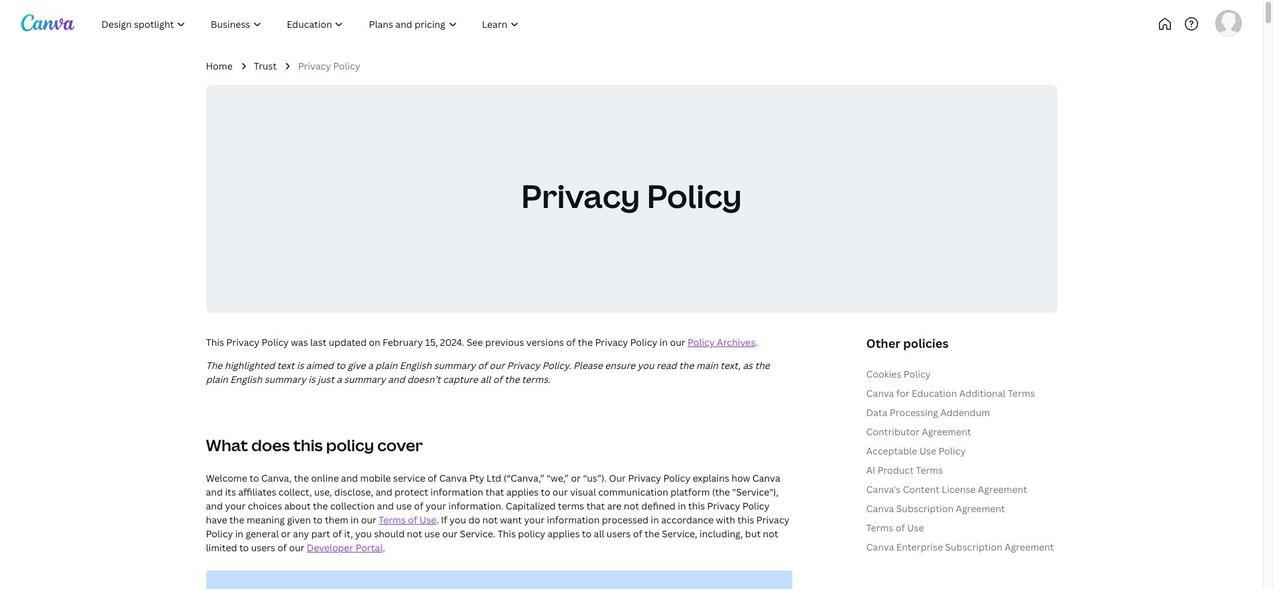 Task type: locate. For each thing, give the bounding box(es) containing it.
top level navigation element
[[90, 11, 575, 37]]



Task type: vqa. For each thing, say whether or not it's contained in the screenshot.
TOP LEVEL NAVIGATION element
yes



